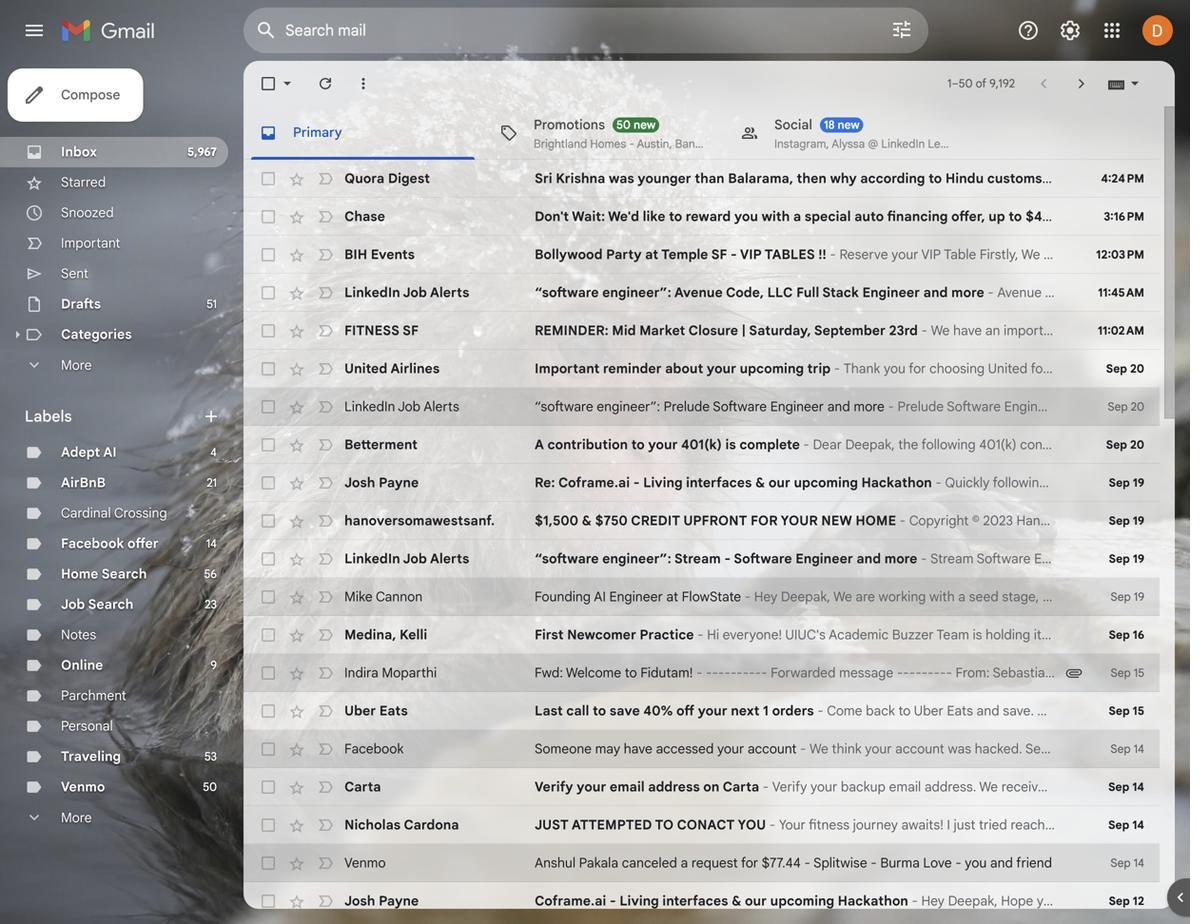 Task type: locate. For each thing, give the bounding box(es) containing it.
2 linkedin from the top
[[344, 399, 395, 415]]

1 vertical spatial josh
[[344, 893, 375, 910]]

thu, sep 21, 2023, 11:02 am element
[[1098, 322, 1145, 341]]

1 vertical spatial 1
[[763, 703, 769, 720]]

sep for "software engineer": prelude software engineer and more -
[[1108, 400, 1128, 414]]

why
[[830, 170, 857, 187]]

josh payne down betterment
[[344, 475, 419, 491]]

12 cell from the top
[[535, 664, 1065, 683]]

51
[[207, 297, 217, 312]]

row containing betterment
[[244, 426, 1160, 464]]

4 row from the top
[[244, 274, 1160, 312]]

1 vertical spatial 20
[[1131, 400, 1145, 414]]

linkedin up mike cannon
[[344, 551, 400, 568]]

2 carta from the left
[[723, 779, 759, 796]]

cell containing last call to save 40% off your next 1 orders
[[535, 702, 1065, 721]]

payne down venmo cell
[[379, 893, 419, 910]]

engineer down trip
[[770, 399, 824, 415]]

coframe.ai
[[558, 475, 630, 491], [535, 893, 606, 910]]

3 linkedin from the top
[[344, 551, 400, 568]]

engineer": up founding ai engineer at flowstate -
[[602, 551, 671, 568]]

more image
[[354, 74, 373, 93]]

venmo down traveling
[[61, 779, 105, 796]]

1 horizontal spatial important
[[535, 361, 600, 377]]

7 cell from the top
[[535, 474, 1055, 493]]

payne down betterment
[[379, 475, 419, 491]]

11:02 am cell
[[1091, 322, 1160, 341]]

2 sep 19 cell from the top
[[1091, 512, 1160, 531]]

adept
[[61, 444, 100, 461]]

1 vertical spatial engineer":
[[597, 399, 660, 415]]

josh payne cell down venmo cell
[[344, 892, 535, 912]]

cell for the 12:03 pm cell
[[535, 245, 1065, 265]]

sep 15 cell down "sep 16" cell
[[1091, 664, 1160, 683]]

according
[[860, 170, 925, 187]]

customs,
[[987, 170, 1046, 187]]

8 row from the top
[[244, 426, 1160, 464]]

None search field
[[244, 8, 929, 53]]

14 inside thu, sep 14, 2023, 1:49 pm element
[[1133, 819, 1145, 833]]

6 row from the top
[[244, 350, 1160, 388]]

show side panel image
[[1171, 889, 1190, 908]]

0 vertical spatial sep 20
[[1106, 362, 1145, 376]]

20 up the wed, sep 20, 2023, 8:22 am element
[[1131, 400, 1145, 414]]

0 vertical spatial a
[[793, 208, 801, 225]]

2 payne from the top
[[379, 893, 419, 910]]

23rd
[[889, 323, 918, 339]]

closure
[[689, 323, 738, 339]]

0 vertical spatial search
[[101, 566, 147, 583]]

josh payne down venmo cell
[[344, 893, 419, 910]]

sat, sep 16, 2023, 10:16 am element
[[1109, 626, 1145, 645]]

thu, sep 14, 2023, 1:59 pm element
[[1111, 740, 1145, 759]]

1 cell from the top
[[535, 245, 1065, 265]]

sep down wed, sep 20, 2023, 11:52 am element
[[1106, 438, 1127, 452]]

1 linkedin from the top
[[344, 284, 400, 301]]

prelude
[[664, 399, 710, 415]]

19 up tue, sep 19, 2023, 8:42 am element
[[1133, 552, 1145, 567]]

linkedin job alerts cell
[[344, 284, 535, 303], [344, 398, 535, 417], [344, 550, 535, 569]]

upcoming up new
[[794, 475, 858, 491]]

0 horizontal spatial &
[[582, 513, 592, 530]]

tab list
[[244, 107, 1160, 160]]

0 horizontal spatial important
[[61, 235, 120, 252]]

search for home search
[[101, 566, 147, 583]]

important link
[[61, 235, 120, 252]]

more
[[952, 284, 985, 301], [854, 399, 885, 415], [885, 551, 918, 568]]

don't wait: we'd like to reward you with a special auto financing offer, up to $45,000 cell
[[535, 207, 1081, 226]]

vip
[[740, 246, 762, 263]]

sep for someone may have accessed your account -
[[1111, 743, 1131, 757]]

2 sep 20 cell from the top
[[1091, 398, 1160, 417]]

0 vertical spatial linkedin job alerts cell
[[344, 284, 535, 303]]

your left email
[[577, 779, 606, 796]]

ai inside labels navigation
[[103, 444, 117, 461]]

grid
[[244, 160, 1160, 925]]

11 cell from the top
[[535, 626, 1065, 645]]

and left friend
[[990, 855, 1013, 872]]

cell containing $1,500 & $750 credit upfront for your new home
[[535, 512, 1065, 531]]

0 horizontal spatial carta
[[344, 779, 381, 796]]

row down flowstate
[[244, 617, 1160, 655]]

2 row from the top
[[244, 198, 1160, 236]]

1 linkedin job alerts from the top
[[344, 284, 469, 301]]

2 more from the top
[[61, 810, 92, 827]]

sep 19 cell
[[1091, 474, 1160, 493], [1091, 512, 1160, 531], [1091, 550, 1160, 569], [1091, 588, 1160, 607]]

engineer": for stream
[[602, 551, 671, 568]]

sep 15 down 'sat, sep 16, 2023, 10:16 am' element
[[1111, 667, 1145, 681]]

sep up thu, sep 14, 2023, 1:49 pm element
[[1108, 781, 1130, 795]]

1 vertical spatial linkedin
[[344, 399, 395, 415]]

2 vertical spatial engineer":
[[602, 551, 671, 568]]

job
[[403, 284, 427, 301], [398, 399, 421, 415], [403, 551, 427, 568], [61, 597, 85, 613]]

2 "software from the top
[[535, 399, 593, 415]]

important down snoozed
[[61, 235, 120, 252]]

carta right on
[[723, 779, 759, 796]]

0 vertical spatial 1
[[948, 77, 952, 91]]

tue, sep 19, 2023, 8:42 am element
[[1111, 588, 1145, 607]]

1 left of
[[948, 77, 952, 91]]

interfaces up $1,500 & $750 credit upfront for your new home -
[[686, 475, 752, 491]]

have
[[624, 741, 653, 758]]

engineer": down reminder
[[597, 399, 660, 415]]

airbnb
[[61, 475, 106, 491]]

drafts link
[[61, 296, 101, 313]]

quora digest cell
[[344, 169, 535, 188]]

more down the home
[[885, 551, 918, 568]]

& down for
[[732, 893, 742, 910]]

12:03 pm cell
[[1091, 245, 1160, 265]]

sep 20 down wed, sep 20, 2023, 11:52 am element
[[1106, 438, 1145, 452]]

venmo down nicholas
[[344, 855, 386, 872]]

chase cell
[[344, 207, 535, 226]]

facebook inside cell
[[344, 741, 404, 758]]

sep 15
[[1111, 667, 1145, 681], [1109, 705, 1145, 719]]

alerts down bih events cell
[[430, 284, 469, 301]]

sep 14 down fri, sep 15, 2023, 11:37 am element
[[1111, 743, 1145, 757]]

2 vertical spatial sep 20
[[1106, 438, 1145, 452]]

1 vertical spatial josh payne
[[344, 893, 419, 910]]

13 cell from the top
[[535, 702, 1065, 721]]

2 sep 15 cell from the top
[[1091, 702, 1160, 721]]

linkedin job alerts cell for "software engineer": prelude software engineer and more -
[[344, 398, 535, 417]]

verify your email address on carta -
[[535, 779, 772, 796]]

josh payne for coframe.ai - living interfaces & our upcoming hackathon
[[344, 893, 419, 910]]

josh payne cell for coframe.ai
[[344, 892, 535, 912]]

next
[[731, 703, 760, 720]]

"software for "software engineer": stream - software engineer and more -
[[535, 551, 599, 568]]

1 "software from the top
[[535, 284, 599, 301]]

to
[[929, 170, 942, 187], [669, 208, 682, 225], [1009, 208, 1022, 225], [631, 437, 645, 453], [625, 665, 637, 682], [593, 703, 606, 720]]

josh payne
[[344, 475, 419, 491], [344, 893, 419, 910]]

you
[[734, 208, 758, 225], [965, 855, 987, 872]]

2 linkedin job alerts cell from the top
[[344, 398, 535, 417]]

10 cell from the top
[[535, 588, 1065, 607]]

labels heading
[[25, 407, 202, 426]]

1 vertical spatial important
[[535, 361, 600, 377]]

new right 18
[[838, 118, 860, 132]]

was
[[609, 170, 634, 187]]

hackathon down burma
[[838, 893, 909, 910]]

0 horizontal spatial ai
[[103, 444, 117, 461]]

3 sep 20 cell from the top
[[1091, 436, 1160, 455]]

1 row from the top
[[244, 160, 1160, 198]]

party
[[606, 246, 642, 263]]

0 horizontal spatial you
[[734, 208, 758, 225]]

"software down bollywood
[[535, 284, 599, 301]]

living
[[643, 475, 683, 491], [620, 893, 659, 910]]

josh payne for re: coframe.ai - living interfaces & our upcoming hackathon
[[344, 475, 419, 491]]

medina,
[[344, 627, 396, 644]]

thu, sep 14, 2023, 11:21 am element
[[1111, 854, 1145, 873]]

tue, sep 19, 2023, 7:30 pm element
[[1109, 474, 1145, 493]]

re:
[[535, 475, 555, 491]]

row containing nicholas cardona
[[244, 807, 1160, 845]]

cell containing reminder: mid market closure | saturday, september 23rd
[[535, 322, 1065, 341]]

linkedin for "software engineer": stream - software engineer and more
[[344, 551, 400, 568]]

cell containing a contribution to your 401(k) is complete
[[535, 436, 1055, 455]]

2 vertical spatial sep 20 cell
[[1091, 436, 1160, 455]]

50 inside tab
[[617, 118, 631, 132]]

sep 20 cell down 11:02 am cell
[[1091, 360, 1160, 379]]

1 josh from the top
[[344, 475, 375, 491]]

job for "software engineer": prelude software engineer and more -
[[398, 399, 421, 415]]

1 vertical spatial 15
[[1133, 705, 1145, 719]]

1 vertical spatial venmo
[[344, 855, 386, 872]]

3 linkedin job alerts cell from the top
[[344, 550, 535, 569]]

4 cell from the top
[[535, 360, 1065, 379]]

0 horizontal spatial krishna
[[556, 170, 606, 187]]

job up "notes" link
[[61, 597, 85, 613]]

1 horizontal spatial 50
[[617, 118, 631, 132]]

1 vertical spatial interfaces
[[663, 893, 728, 910]]

1 horizontal spatial at
[[666, 589, 678, 606]]

1 vertical spatial payne
[[379, 893, 419, 910]]

19 for hackathon
[[1133, 476, 1145, 490]]

home
[[856, 513, 896, 530]]

0 horizontal spatial at
[[645, 246, 659, 263]]

sep 20 for "software engineer": prelude software engineer and more -
[[1108, 400, 1145, 414]]

sep 14 for someone may have accessed your account -
[[1111, 743, 1145, 757]]

sep up "sep 16" cell
[[1111, 590, 1131, 605]]

0 vertical spatial 20
[[1130, 362, 1145, 376]]

1 horizontal spatial our
[[769, 475, 791, 491]]

1 more from the top
[[61, 357, 92, 374]]

0 vertical spatial sep 15
[[1111, 667, 1145, 681]]

software up is
[[713, 399, 767, 415]]

sep 12 cell
[[1091, 892, 1160, 912]]

indira
[[344, 665, 379, 682]]

search down home search link
[[88, 597, 134, 613]]

1 vertical spatial "software
[[535, 399, 593, 415]]

betterment cell
[[344, 436, 535, 455]]

1 vertical spatial facebook
[[344, 741, 404, 758]]

0 vertical spatial josh payne
[[344, 475, 419, 491]]

2 vertical spatial 50
[[203, 781, 217, 795]]

ai for founding
[[594, 589, 606, 606]]

thu, sep 21, 2023, 3:16 pm element
[[1104, 207, 1145, 226]]

cannon
[[376, 589, 423, 606]]

"software up founding
[[535, 551, 599, 568]]

refresh image
[[316, 74, 335, 93]]

1 sep 19 cell from the top
[[1091, 474, 1160, 493]]

1 vertical spatial search
[[88, 597, 134, 613]]

bollywood party at temple sf - vip tables !! -
[[535, 246, 840, 263]]

14 inside thu, sep 14, 2023, 11:21 am element
[[1134, 857, 1145, 871]]

1 horizontal spatial venmo
[[344, 855, 386, 872]]

0 vertical spatial payne
[[379, 475, 419, 491]]

1 sep 15 cell from the top
[[1091, 664, 1160, 683]]

hackathon up the home
[[862, 475, 932, 491]]

payne for coframe.ai - living interfaces & our upcoming hackathon -
[[379, 893, 419, 910]]

None checkbox
[[259, 169, 278, 188], [259, 284, 278, 303], [259, 398, 278, 417], [259, 474, 278, 493], [259, 512, 278, 531], [259, 550, 278, 569], [259, 626, 278, 645], [259, 702, 278, 721], [259, 778, 278, 797], [259, 854, 278, 873], [259, 169, 278, 188], [259, 284, 278, 303], [259, 398, 278, 417], [259, 474, 278, 493], [259, 512, 278, 531], [259, 550, 278, 569], [259, 626, 278, 645], [259, 702, 278, 721], [259, 778, 278, 797], [259, 854, 278, 873]]

sf inside cell
[[403, 323, 419, 339]]

than
[[695, 170, 725, 187]]

2 new from the left
[[838, 118, 860, 132]]

indira moparthi
[[344, 665, 437, 682]]

2 vertical spatial more
[[885, 551, 918, 568]]

bih events cell
[[344, 245, 535, 265]]

1 inside grid
[[763, 703, 769, 720]]

14 for just attempted to conact you -
[[1133, 819, 1145, 833]]

2 vertical spatial linkedin job alerts cell
[[344, 550, 535, 569]]

snoozed
[[61, 205, 114, 221]]

love
[[923, 855, 952, 872]]

more down offer,
[[952, 284, 985, 301]]

sep 14 cell for just attempted to conact you -
[[1108, 816, 1145, 835]]

1 vertical spatial our
[[745, 893, 767, 910]]

1 sep 20 cell from the top
[[1091, 360, 1160, 379]]

cell containing bollywood party at temple sf - vip tables !!
[[535, 245, 1065, 265]]

20
[[1130, 362, 1145, 376], [1131, 400, 1145, 414], [1130, 438, 1145, 452]]

0 vertical spatial facebook
[[61, 536, 124, 552]]

starred link
[[61, 174, 106, 191]]

14 down thu, sep 14, 2023, 1:59 pm element
[[1133, 781, 1145, 795]]

row containing venmo
[[244, 845, 1160, 883]]

alerts for "software engineer": stream - software engineer and more -
[[430, 551, 469, 568]]

cell containing coframe.ai - living interfaces & our upcoming hackathon
[[535, 892, 1055, 912]]

facebook for facebook
[[344, 741, 404, 758]]

17 cell from the top
[[535, 892, 1055, 912]]

0 vertical spatial josh payne cell
[[344, 474, 535, 493]]

alerts for "software engineer": prelude software engineer and more -
[[424, 399, 459, 415]]

50 for 50
[[203, 781, 217, 795]]

1 vertical spatial sep 15 cell
[[1091, 702, 1160, 721]]

airlines
[[391, 361, 440, 377]]

14 inside thu, sep 14, 2023, 1:59 pm element
[[1134, 743, 1145, 757]]

promotions, 50 new messages, tab
[[484, 107, 724, 160]]

9,192
[[990, 77, 1015, 91]]

2 vertical spatial upcoming
[[770, 893, 835, 910]]

wed, sep 20, 2023, 8:22 am element
[[1106, 436, 1145, 455]]

0 vertical spatial sep 20 cell
[[1091, 360, 1160, 379]]

carta cell
[[344, 778, 535, 797]]

&
[[755, 475, 765, 491], [582, 513, 592, 530], [732, 893, 742, 910]]

0 vertical spatial "software
[[535, 284, 599, 301]]

sep inside "cell"
[[1109, 895, 1130, 909]]

row containing mike cannon
[[244, 579, 1160, 617]]

a inside cell
[[793, 208, 801, 225]]

1 carta from the left
[[344, 779, 381, 796]]

row containing medina, kelli
[[244, 617, 1160, 655]]

1 josh payne cell from the top
[[344, 474, 535, 493]]

1 vertical spatial more button
[[0, 803, 228, 834]]

job down airlines
[[398, 399, 421, 415]]

new inside promotions heading
[[634, 118, 656, 132]]

facebook inside labels navigation
[[61, 536, 124, 552]]

row containing fitness sf
[[244, 312, 1160, 350]]

2 vertical spatial "software
[[535, 551, 599, 568]]

6 cell from the top
[[535, 436, 1055, 455]]

50 down "53"
[[203, 781, 217, 795]]

josh down betterment
[[344, 475, 375, 491]]

temple
[[661, 246, 708, 263]]

17 row from the top
[[244, 769, 1160, 807]]

2 josh payne from the top
[[344, 893, 419, 910]]

3 sep 19 cell from the top
[[1091, 550, 1160, 569]]

0 vertical spatial linkedin
[[344, 284, 400, 301]]

sep 16 cell
[[1091, 626, 1160, 645]]

sep for "software engineer": stream - software engineer and more -
[[1109, 552, 1130, 567]]

new inside social heading
[[838, 118, 860, 132]]

upcoming down anshul pakala canceled a request for $77.44 - splitwise - burma love - you and friend cell
[[770, 893, 835, 910]]

50
[[959, 77, 973, 91], [617, 118, 631, 132], [203, 781, 217, 795]]

sep 14 up thu, sep 14, 2023, 1:49 pm element
[[1108, 781, 1145, 795]]

alerts for "software engineer": avenue code, llc full stack engineer and more -
[[430, 284, 469, 301]]

venmo inside cell
[[344, 855, 386, 872]]

sep up thu, sep 14, 2023, 1:50 pm element
[[1111, 743, 1131, 757]]

0 vertical spatial interfaces
[[686, 475, 752, 491]]

important
[[61, 235, 120, 252], [535, 361, 600, 377]]

14 inside thu, sep 14, 2023, 1:50 pm element
[[1133, 781, 1145, 795]]

sep 19 for hackathon
[[1109, 476, 1145, 490]]

medina, kelli cell
[[344, 626, 535, 645]]

sep left 12
[[1109, 895, 1130, 909]]

1 vertical spatial a
[[681, 855, 688, 872]]

0 horizontal spatial facebook
[[61, 536, 124, 552]]

sep 19 cell for -
[[1091, 550, 1160, 569]]

1 horizontal spatial 1
[[948, 77, 952, 91]]

3:16 pm cell
[[1091, 207, 1160, 226]]

moparthi
[[382, 665, 437, 682]]

0 horizontal spatial 1
[[763, 703, 769, 720]]

4 sep 19 cell from the top
[[1091, 588, 1160, 607]]

and inside cell
[[990, 855, 1013, 872]]

cell containing re: coframe.ai - living interfaces & our upcoming hackathon
[[535, 474, 1055, 493]]

fwd: welcome to fidutam! -
[[535, 665, 706, 682]]

mike cannon cell
[[344, 588, 535, 607]]

0 vertical spatial engineer":
[[602, 284, 671, 301]]

traveling link
[[61, 749, 121, 765]]

16 row from the top
[[244, 731, 1160, 769]]

1 new from the left
[[634, 118, 656, 132]]

linkedin
[[344, 284, 400, 301], [344, 399, 395, 415], [344, 551, 400, 568]]

wed, sep 20, 2023, 11:52 am element
[[1108, 398, 1145, 417]]

2 josh from the top
[[344, 893, 375, 910]]

like
[[643, 208, 666, 225]]

sep 19 down tue, sep 19, 2023, 3:20 pm element
[[1109, 552, 1145, 567]]

sep 15 for fri, sep 15, 2023, 1:55 pm element
[[1111, 667, 1145, 681]]

krishna right sri
[[556, 170, 606, 187]]

row down than
[[244, 198, 1160, 236]]

1 vertical spatial coframe.ai
[[535, 893, 606, 910]]

1 horizontal spatial &
[[732, 893, 742, 910]]

don't wait: we'd like to reward you with a special auto financing offer, up to $45,000 link
[[535, 207, 1081, 226]]

sf up airlines
[[403, 323, 419, 339]]

sep 20 cell
[[1091, 360, 1160, 379], [1091, 398, 1160, 417], [1091, 436, 1160, 455]]

3 "software from the top
[[535, 551, 599, 568]]

online link
[[61, 657, 103, 674]]

reminder
[[603, 361, 662, 377]]

carta inside cell
[[344, 779, 381, 796]]

3 linkedin job alerts from the top
[[344, 551, 469, 568]]

& up for
[[755, 475, 765, 491]]

thu, sep 14, 2023, 1:50 pm element
[[1108, 778, 1145, 797]]

sri krishna was younger than balarama, then why according to hindu customs, krishna b...?
[[535, 170, 1130, 187]]

row containing united airlines
[[244, 350, 1160, 388]]

cell containing "software engineer": avenue code, llc full stack engineer and more
[[535, 284, 1065, 303]]

row up flowstate
[[244, 540, 1160, 579]]

1 krishna from the left
[[556, 170, 606, 187]]

12 row from the top
[[244, 579, 1160, 617]]

linkedin job alerts cell for "software engineer": stream - software engineer and more -
[[344, 550, 535, 569]]

reminder: mid market closure | saturday, september 23rd -
[[535, 323, 931, 339]]

1 payne from the top
[[379, 475, 419, 491]]

0 vertical spatial linkedin job alerts
[[344, 284, 469, 301]]

betterment
[[344, 437, 418, 453]]

3 cell from the top
[[535, 322, 1065, 341]]

sep 19 cell down tue, sep 19, 2023, 7:30 pm element
[[1091, 512, 1160, 531]]

14 down fri, sep 15, 2023, 11:37 am element
[[1134, 743, 1145, 757]]

19 up tue, sep 19, 2023, 3:20 pm element
[[1133, 476, 1145, 490]]

2 vertical spatial alerts
[[430, 551, 469, 568]]

0 horizontal spatial venmo
[[61, 779, 105, 796]]

0 vertical spatial ai
[[103, 444, 117, 461]]

15 for fri, sep 15, 2023, 11:37 am element
[[1133, 705, 1145, 719]]

1 horizontal spatial ai
[[594, 589, 606, 606]]

sep for $1,500 & $750 credit upfront for your new home -
[[1109, 514, 1130, 529]]

sep 14 for verify your email address on carta -
[[1108, 781, 1145, 795]]

2 vertical spatial 20
[[1130, 438, 1145, 452]]

sep 20 for a contribution to your 401(k) is complete -
[[1106, 438, 1145, 452]]

cell containing "software engineer": prelude software engineer and more
[[535, 398, 1065, 417]]

row up 'reward' on the top of page
[[244, 160, 1160, 198]]

0 vertical spatial 50
[[959, 77, 973, 91]]

1 right next in the right of the page
[[763, 703, 769, 720]]

ai inside row
[[594, 589, 606, 606]]

cell containing founding ai engineer at flowstate
[[535, 588, 1065, 607]]

sep down thu, sep 21, 2023, 11:02 am 'element'
[[1106, 362, 1127, 376]]

social heading
[[725, 107, 965, 160]]

linkedin job alerts cell down bih events cell
[[344, 284, 535, 303]]

sep 19 cell down tue, sep 19, 2023, 3:20 pm element
[[1091, 550, 1160, 569]]

1 vertical spatial &
[[582, 513, 592, 530]]

19 for -
[[1133, 552, 1145, 567]]

sep 14 cell down thu, sep 14, 2023, 1:50 pm element
[[1108, 816, 1145, 835]]

row up "401(k)"
[[244, 388, 1160, 426]]

0 vertical spatial josh
[[344, 475, 375, 491]]

hanoversomawestsanf.
[[344, 513, 495, 530]]

reward
[[686, 208, 731, 225]]

0 horizontal spatial new
[[634, 118, 656, 132]]

0 vertical spatial 15
[[1134, 667, 1145, 681]]

sep down tue, sep 19, 2023, 3:20 pm element
[[1109, 552, 1130, 567]]

important inside row
[[535, 361, 600, 377]]

sep 20 cell for important reminder about your upcoming trip -
[[1091, 360, 1160, 379]]

row containing facebook
[[244, 731, 1160, 769]]

8 cell from the top
[[535, 512, 1065, 531]]

linkedin job alerts cell down united airlines cell
[[344, 398, 535, 417]]

None checkbox
[[259, 74, 278, 93], [259, 207, 278, 226], [259, 245, 278, 265], [259, 322, 278, 341], [259, 360, 278, 379], [259, 436, 278, 455], [259, 588, 278, 607], [259, 664, 278, 683], [259, 740, 278, 759], [259, 816, 278, 835], [259, 892, 278, 912], [259, 74, 278, 93], [259, 207, 278, 226], [259, 245, 278, 265], [259, 322, 278, 341], [259, 360, 278, 379], [259, 436, 278, 455], [259, 588, 278, 607], [259, 664, 278, 683], [259, 740, 278, 759], [259, 816, 278, 835], [259, 892, 278, 912]]

20 for a contribution to your 401(k) is complete -
[[1130, 438, 1145, 452]]

2 vertical spatial linkedin
[[344, 551, 400, 568]]

important down reminder:
[[535, 361, 600, 377]]

younger
[[638, 170, 691, 187]]

ai right founding
[[594, 589, 606, 606]]

5 cell from the top
[[535, 398, 1065, 417]]

main content containing promotions
[[244, 107, 1160, 925]]

sep down "sep 16" cell
[[1111, 667, 1131, 681]]

16 cell from the top
[[535, 816, 1065, 835]]

sep inside cell
[[1109, 628, 1130, 643]]

sep 16
[[1109, 628, 1145, 643]]

2 vertical spatial linkedin job alerts
[[344, 551, 469, 568]]

sep for last call to save 40% off your next 1 orders -
[[1109, 705, 1130, 719]]

main content
[[244, 107, 1160, 925]]

row containing bih events
[[244, 236, 1160, 274]]

row down 'avenue'
[[244, 312, 1160, 350]]

1 horizontal spatial sf
[[711, 246, 727, 263]]

linkedin job alerts cell up 'mike cannon' cell in the bottom of the page
[[344, 550, 535, 569]]

to right up
[[1009, 208, 1022, 225]]

1 horizontal spatial krishna
[[1050, 170, 1099, 187]]

sep for re: coframe.ai - living interfaces & our upcoming hackathon -
[[1109, 476, 1130, 490]]

Search mail text field
[[285, 21, 837, 40]]

19 row from the top
[[244, 845, 1160, 883]]

sep 15 cell up thu, sep 14, 2023, 1:59 pm element
[[1091, 702, 1160, 721]]

1 vertical spatial you
[[965, 855, 987, 872]]

|
[[742, 323, 746, 339]]

row
[[244, 160, 1160, 198], [244, 198, 1160, 236], [244, 236, 1160, 274], [244, 274, 1160, 312], [244, 312, 1160, 350], [244, 350, 1160, 388], [244, 388, 1160, 426], [244, 426, 1160, 464], [244, 464, 1160, 502], [244, 502, 1160, 540], [244, 540, 1160, 579], [244, 579, 1160, 617], [244, 617, 1160, 655], [244, 655, 1160, 693], [244, 693, 1160, 731], [244, 731, 1160, 769], [244, 769, 1160, 807], [244, 807, 1160, 845], [244, 845, 1160, 883], [244, 883, 1160, 921]]

cell containing first newcomer practice
[[535, 626, 1065, 645]]

primary
[[293, 124, 342, 141]]

14 up thu, sep 14, 2023, 11:21 am element
[[1133, 819, 1145, 833]]

0 vertical spatial alerts
[[430, 284, 469, 301]]

bollywood
[[535, 246, 603, 263]]

linkedin up fitness
[[344, 284, 400, 301]]

0 vertical spatial our
[[769, 475, 791, 491]]

sep for verify your email address on carta -
[[1108, 781, 1130, 795]]

1 josh payne from the top
[[344, 475, 419, 491]]

bih events
[[344, 246, 415, 263]]

important inside labels navigation
[[61, 235, 120, 252]]

alerts down hanoversomawestsanf. cell
[[430, 551, 469, 568]]

sep up the wed, sep 20, 2023, 8:22 am element
[[1108, 400, 1128, 414]]

more button down the venmo 'link'
[[0, 803, 228, 834]]

friend
[[1016, 855, 1052, 872]]

18 row from the top
[[244, 807, 1160, 845]]

newcomer
[[567, 627, 636, 644]]

1 horizontal spatial you
[[965, 855, 987, 872]]

first
[[535, 627, 564, 644]]

14 inside labels navigation
[[206, 537, 217, 551]]

facebook
[[61, 536, 124, 552], [344, 741, 404, 758]]

sep 14 cell
[[1091, 740, 1160, 759], [1091, 778, 1160, 797], [1108, 816, 1145, 835], [1091, 854, 1160, 873]]

cell for 1st the sep 19 cell from the bottom
[[535, 588, 1065, 607]]

josh payne cell for re:
[[344, 474, 535, 493]]

engineer":
[[602, 284, 671, 301], [597, 399, 660, 415], [602, 551, 671, 568]]

search mail image
[[249, 13, 284, 48]]

to left fidutam!
[[625, 665, 637, 682]]

14 row from the top
[[244, 655, 1160, 693]]

0 horizontal spatial a
[[681, 855, 688, 872]]

cardinal
[[61, 505, 111, 522]]

row up stream
[[244, 502, 1160, 540]]

5 row from the top
[[244, 312, 1160, 350]]

20 up wed, sep 20, 2023, 11:52 am element
[[1130, 362, 1145, 376]]

4:24 pm cell
[[1091, 169, 1160, 188]]

new
[[634, 118, 656, 132], [838, 118, 860, 132]]

fitness sf
[[344, 323, 419, 339]]

0 vertical spatial more
[[61, 357, 92, 374]]

2 linkedin job alerts from the top
[[344, 399, 459, 415]]

search down facebook offer
[[101, 566, 147, 583]]

2 josh payne cell from the top
[[344, 892, 535, 912]]

row up 'avenue'
[[244, 236, 1160, 274]]

15 row from the top
[[244, 693, 1160, 731]]

1 vertical spatial more
[[61, 810, 92, 827]]

venmo inside labels navigation
[[61, 779, 105, 796]]

your right "off"
[[698, 703, 728, 720]]

0 vertical spatial important
[[61, 235, 120, 252]]

14 cell from the top
[[535, 740, 1065, 759]]

accessed
[[656, 741, 714, 758]]

15 cell from the top
[[535, 778, 1065, 797]]

2 cell from the top
[[535, 284, 1065, 303]]

14 up 56 at left
[[206, 537, 217, 551]]

anshul pakala canceled a request for $77.44 - splitwise - burma love - you and friend link
[[535, 854, 1055, 873]]

2 horizontal spatial &
[[755, 475, 765, 491]]

coframe.ai down anshul
[[535, 893, 606, 910]]

19 down tue, sep 19, 2023, 7:30 pm element
[[1133, 514, 1145, 529]]

your down next in the right of the page
[[717, 741, 744, 758]]

just attempted to conact you -
[[535, 817, 779, 834]]

sep for first newcomer practice -
[[1109, 628, 1130, 643]]

you
[[738, 817, 766, 834]]

our
[[769, 475, 791, 491], [745, 893, 767, 910]]

sep 15 up thu, sep 14, 2023, 1:59 pm element
[[1109, 705, 1145, 719]]

cell
[[535, 245, 1065, 265], [535, 284, 1065, 303], [535, 322, 1065, 341], [535, 360, 1065, 379], [535, 398, 1065, 417], [535, 436, 1055, 455], [535, 474, 1055, 493], [535, 512, 1065, 531], [535, 550, 1065, 569], [535, 588, 1065, 607], [535, 626, 1065, 645], [535, 664, 1065, 683], [535, 702, 1065, 721], [535, 740, 1065, 759], [535, 778, 1065, 797], [535, 816, 1065, 835], [535, 892, 1055, 912]]

fwd:
[[535, 665, 563, 682]]

0 vertical spatial more button
[[0, 350, 228, 381]]

1 vertical spatial sep 20 cell
[[1091, 398, 1160, 417]]

is
[[726, 437, 736, 453]]

3 row from the top
[[244, 236, 1160, 274]]

10 row from the top
[[244, 502, 1160, 540]]

sep 14 up the sep 12
[[1111, 857, 1145, 871]]

thu, sep 14, 2023, 1:49 pm element
[[1108, 816, 1145, 835]]

sep 15 cell
[[1091, 664, 1160, 683], [1091, 702, 1160, 721]]

1 linkedin job alerts cell from the top
[[344, 284, 535, 303]]

new for promotions
[[634, 118, 656, 132]]

9 cell from the top
[[535, 550, 1065, 569]]

13 row from the top
[[244, 617, 1160, 655]]

search
[[101, 566, 147, 583], [88, 597, 134, 613]]

cell containing important reminder about your upcoming trip
[[535, 360, 1065, 379]]

1 vertical spatial 50
[[617, 118, 631, 132]]

new up younger
[[634, 118, 656, 132]]

!!
[[819, 246, 827, 263]]

1 vertical spatial ai
[[594, 589, 606, 606]]

50 inside labels navigation
[[203, 781, 217, 795]]

interfaces down request
[[663, 893, 728, 910]]

of
[[976, 77, 987, 91]]

cell containing "software engineer": stream - software engineer and more
[[535, 550, 1065, 569]]

to left hindu
[[929, 170, 942, 187]]

sep 20 cell for a contribution to your 401(k) is complete -
[[1091, 436, 1160, 455]]

1 vertical spatial sep 20
[[1108, 400, 1145, 414]]

1 horizontal spatial facebook
[[344, 741, 404, 758]]

18
[[824, 118, 835, 132]]

sep 19 down tue, sep 19, 2023, 7:30 pm element
[[1109, 514, 1145, 529]]

coframe.ai down contribution at top
[[558, 475, 630, 491]]

row containing quora digest
[[244, 160, 1160, 198]]

josh payne cell
[[344, 474, 535, 493], [344, 892, 535, 912]]



Task type: vqa. For each thing, say whether or not it's contained in the screenshot.


Task type: describe. For each thing, give the bounding box(es) containing it.
9
[[210, 659, 217, 673]]

support image
[[1017, 19, 1040, 42]]

b...?
[[1103, 170, 1130, 187]]

primary tab panel
[[244, 160, 1160, 925]]

"software for "software engineer": avenue code, llc full stack engineer and more -
[[535, 284, 599, 301]]

united
[[344, 361, 388, 377]]

home search link
[[61, 566, 147, 583]]

important reminder about your upcoming trip -
[[535, 361, 844, 377]]

facebook cell
[[344, 740, 535, 759]]

someone may have accessed your account -
[[535, 741, 810, 758]]

0 vertical spatial coframe.ai
[[558, 475, 630, 491]]

sep for founding ai engineer at flowstate -
[[1111, 590, 1131, 605]]

9 row from the top
[[244, 464, 1160, 502]]

main menu image
[[23, 19, 46, 42]]

cell for sep 12 "cell"
[[535, 892, 1055, 912]]

nicholas
[[344, 817, 401, 834]]

select input tool image
[[1129, 76, 1141, 90]]

hanoversomawestsanf. cell
[[344, 512, 535, 531]]

quora
[[344, 170, 385, 187]]

anshul pakala canceled a request for $77.44 - splitwise - burma love - you and friend cell
[[535, 854, 1055, 873]]

drafts
[[61, 296, 101, 313]]

50 for 50 new
[[617, 118, 631, 132]]

cell for "sep 16" cell
[[535, 626, 1065, 645]]

0 vertical spatial living
[[643, 475, 683, 491]]

fitness sf cell
[[344, 322, 535, 341]]

engineer": for prelude
[[597, 399, 660, 415]]

uber eats
[[344, 703, 408, 720]]

1 vertical spatial software
[[734, 551, 792, 568]]

inbox
[[61, 144, 97, 160]]

sep 14 cell for verify your email address on carta -
[[1091, 778, 1160, 797]]

email
[[610, 779, 645, 796]]

2 vertical spatial &
[[732, 893, 742, 910]]

2 horizontal spatial 50
[[959, 77, 973, 91]]

11:02 am
[[1098, 324, 1145, 338]]

promotions heading
[[484, 107, 724, 160]]

crossing
[[114, 505, 167, 522]]

sep 15 for fri, sep 15, 2023, 11:37 am element
[[1109, 705, 1145, 719]]

with
[[762, 208, 790, 225]]

to right like on the right top of page
[[669, 208, 682, 225]]

search for job search
[[88, 597, 134, 613]]

save
[[610, 703, 640, 720]]

sep 20 cell for "software engineer": prelude software engineer and more -
[[1091, 398, 1160, 417]]

don't
[[535, 208, 569, 225]]

cell containing just attempted to conact you
[[535, 816, 1065, 835]]

and down the home
[[857, 551, 881, 568]]

account
[[748, 741, 797, 758]]

a
[[535, 437, 544, 453]]

1 more button from the top
[[0, 350, 228, 381]]

saturday,
[[749, 323, 811, 339]]

facebook offer link
[[61, 536, 159, 552]]

airbnb link
[[61, 475, 106, 491]]

then
[[797, 170, 827, 187]]

llc
[[767, 284, 793, 301]]

social, 18 new messages, tab
[[725, 107, 965, 160]]

sep 19 for home
[[1109, 514, 1145, 529]]

20 row from the top
[[244, 883, 1160, 921]]

tue, sep 19, 2023, 3:20 pm element
[[1109, 512, 1145, 531]]

labels
[[25, 407, 72, 426]]

1 vertical spatial hackathon
[[838, 893, 909, 910]]

0 horizontal spatial our
[[745, 893, 767, 910]]

sep for a contribution to your 401(k) is complete -
[[1106, 438, 1127, 452]]

sep 19 down tue, sep 19, 2023, 12:15 pm element
[[1111, 590, 1145, 605]]

sep for just attempted to conact you -
[[1108, 819, 1130, 833]]

home
[[61, 566, 98, 583]]

anshul pakala canceled a request for $77.44 - splitwise - burma love - you and friend
[[535, 855, 1052, 872]]

linkedin for "software engineer": avenue code, llc full stack engineer and more
[[344, 284, 400, 301]]

sep 12
[[1109, 895, 1145, 909]]

thu, sep 21, 2023, 12:03 pm element
[[1096, 245, 1145, 265]]

sep 14 cell for someone may have accessed your account -
[[1091, 740, 1160, 759]]

engineer down new
[[796, 551, 853, 568]]

cell containing verify your email address on carta
[[535, 778, 1065, 797]]

sep for important reminder about your upcoming trip -
[[1106, 362, 1127, 376]]

settings image
[[1059, 19, 1082, 42]]

founding
[[535, 589, 591, 606]]

more for 2nd more button from the bottom
[[61, 357, 92, 374]]

row containing chase
[[244, 198, 1160, 236]]

uber eats cell
[[344, 702, 535, 721]]

tue, sep 19, 2023, 12:15 pm element
[[1109, 550, 1145, 569]]

thu, sep 21, 2023, 4:24 pm element
[[1101, 169, 1145, 188]]

notes link
[[61, 627, 96, 644]]

16
[[1133, 628, 1145, 643]]

sri krishna was younger than balarama, then why according to hindu customs, krishna b...? cell
[[535, 169, 1130, 188]]

sep 20 for important reminder about your upcoming trip -
[[1106, 362, 1145, 376]]

nicholas cardona
[[344, 817, 459, 834]]

your right about
[[707, 361, 736, 377]]

pakala
[[579, 855, 619, 872]]

56
[[204, 568, 217, 582]]

personal link
[[61, 718, 113, 735]]

tab list containing promotions
[[244, 107, 1160, 160]]

row containing hanoversomawestsanf.
[[244, 502, 1160, 540]]

11:45 am cell
[[1091, 284, 1160, 303]]

market
[[640, 323, 685, 339]]

linkedin for "software engineer": prelude software engineer and more
[[344, 399, 395, 415]]

row containing indira moparthi
[[244, 655, 1160, 693]]

sep 14 for just attempted to conact you -
[[1108, 819, 1145, 833]]

venmo cell
[[344, 854, 535, 873]]

3:16 pm
[[1104, 210, 1145, 224]]

fri, sep 15, 2023, 1:55 pm element
[[1111, 664, 1145, 683]]

attempted
[[572, 817, 652, 834]]

primary heading
[[244, 107, 484, 160]]

cell containing someone may have accessed your account
[[535, 740, 1065, 759]]

anshul
[[535, 855, 576, 872]]

50 new
[[617, 118, 656, 132]]

cell for home the sep 19 cell
[[535, 512, 1065, 531]]

linkedin job alerts for "software engineer": prelude software engineer and more
[[344, 399, 459, 415]]

cell for 11:02 am cell
[[535, 322, 1065, 341]]

job for "software engineer": avenue code, llc full stack engineer and more -
[[403, 284, 427, 301]]

$1,500 & $750 credit upfront for your new home -
[[535, 513, 909, 530]]

off
[[677, 703, 695, 720]]

parchment link
[[61, 688, 126, 705]]

may
[[595, 741, 620, 758]]

engineer up the 'first newcomer practice -'
[[609, 589, 663, 606]]

cell for 11:45 am cell
[[535, 284, 1065, 303]]

grid containing quora digest
[[244, 160, 1160, 925]]

0 vertical spatial sf
[[711, 246, 727, 263]]

cell for sep 20 cell related to "software engineer": prelude software engineer and more -
[[535, 398, 1065, 417]]

14 for verify your email address on carta -
[[1133, 781, 1145, 795]]

0 vertical spatial &
[[755, 475, 765, 491]]

josh for re: coframe.ai - living interfaces & our upcoming hackathon
[[344, 475, 375, 491]]

cardinal crossing link
[[61, 505, 167, 522]]

linkedin job alerts for "software engineer": avenue code, llc full stack engineer and more
[[344, 284, 469, 301]]

tue, sep 12, 2023, 2:40 pm element
[[1109, 892, 1145, 912]]

21
[[207, 476, 217, 490]]

sep for coframe.ai - living interfaces & our upcoming hackathon -
[[1109, 895, 1130, 909]]

0 vertical spatial upcoming
[[740, 361, 804, 377]]

notes
[[61, 627, 96, 644]]

and down trip
[[828, 399, 850, 415]]

job search
[[61, 597, 134, 613]]

josh for coframe.ai - living interfaces & our upcoming hackathon
[[344, 893, 375, 910]]

sent link
[[61, 265, 88, 282]]

linkedin job alerts cell for "software engineer": avenue code, llc full stack engineer and more -
[[344, 284, 535, 303]]

payne for re: coframe.ai - living interfaces & our upcoming hackathon -
[[379, 475, 419, 491]]

11 row from the top
[[244, 540, 1160, 579]]

has attachment image
[[1065, 664, 1084, 683]]

new for social
[[838, 118, 860, 132]]

0 vertical spatial hackathon
[[862, 475, 932, 491]]

$77.44
[[762, 855, 801, 872]]

contribution
[[548, 437, 628, 453]]

sri
[[535, 170, 552, 187]]

fidutam!
[[641, 665, 693, 682]]

ai for adept
[[103, 444, 117, 461]]

14 for someone may have accessed your account -
[[1134, 743, 1145, 757]]

traveling
[[61, 749, 121, 765]]

trip
[[807, 361, 831, 377]]

"software for "software engineer": prelude software engineer and more -
[[535, 399, 593, 415]]

fri, sep 15, 2023, 11:37 am element
[[1109, 702, 1145, 721]]

linkedin job alerts for "software engineer": stream - software engineer and more
[[344, 551, 469, 568]]

row containing carta
[[244, 769, 1160, 807]]

older image
[[1072, 74, 1091, 93]]

1 vertical spatial more
[[854, 399, 885, 415]]

a inside cell
[[681, 855, 688, 872]]

job for "software engineer": stream - software engineer and more -
[[403, 551, 427, 568]]

united airlines cell
[[344, 360, 535, 379]]

sep 19 cell for home
[[1091, 512, 1160, 531]]

united airlines
[[344, 361, 440, 377]]

$1,500
[[535, 513, 579, 530]]

cell containing fwd: welcome to fidutam!
[[535, 664, 1065, 683]]

1 vertical spatial living
[[620, 893, 659, 910]]

facebook offer
[[61, 536, 159, 552]]

wed, sep 20, 2023, 1:26 pm element
[[1106, 360, 1145, 379]]

labels navigation
[[0, 61, 244, 925]]

sep 14 cell up sep 12 "cell"
[[1091, 854, 1160, 873]]

reminder:
[[535, 323, 609, 339]]

job inside labels navigation
[[61, 597, 85, 613]]

advanced search options image
[[883, 10, 921, 49]]

engineer up 23rd
[[863, 284, 920, 301]]

important for important
[[61, 235, 120, 252]]

12
[[1133, 895, 1145, 909]]

special
[[805, 208, 851, 225]]

address
[[648, 779, 700, 796]]

thu, sep 21, 2023, 11:45 am element
[[1098, 284, 1145, 303]]

cell for a contribution to your 401(k) is complete -'s sep 20 cell
[[535, 436, 1055, 455]]

orders
[[772, 703, 814, 720]]

cell for the sep 19 cell related to -
[[535, 550, 1065, 569]]

primary tab
[[244, 107, 482, 160]]

upfront
[[683, 513, 747, 530]]

2 krishna from the left
[[1050, 170, 1099, 187]]

row containing uber eats
[[244, 693, 1160, 731]]

burma
[[880, 855, 920, 872]]

last call to save 40% off your next 1 orders -
[[535, 703, 827, 720]]

engineer": for avenue
[[602, 284, 671, 301]]

facebook for facebook offer
[[61, 536, 124, 552]]

sep 19 cell for hackathon
[[1091, 474, 1160, 493]]

4:24 pm
[[1101, 172, 1145, 186]]

$45,000
[[1026, 208, 1081, 225]]

sep up sep 12 "cell"
[[1111, 857, 1131, 871]]

coframe.ai - living interfaces & our upcoming hackathon -
[[535, 893, 922, 910]]

15 for fri, sep 15, 2023, 1:55 pm element
[[1134, 667, 1145, 681]]

more for second more button from the top
[[61, 810, 92, 827]]

september
[[814, 323, 886, 339]]

snoozed link
[[61, 205, 114, 221]]

important for important reminder about your upcoming trip -
[[535, 361, 600, 377]]

0 vertical spatial software
[[713, 399, 767, 415]]

compose button
[[8, 69, 143, 122]]

you inside cell
[[965, 855, 987, 872]]

sep 19 for -
[[1109, 552, 1145, 567]]

flowstate
[[682, 589, 741, 606]]

4
[[210, 446, 217, 460]]

compose
[[61, 87, 120, 103]]

you inside cell
[[734, 208, 758, 225]]

7 row from the top
[[244, 388, 1160, 426]]

$750
[[595, 513, 628, 530]]

to right contribution at top
[[631, 437, 645, 453]]

19 up 16 at right
[[1134, 590, 1145, 605]]

and down financing on the top right of page
[[924, 284, 948, 301]]

we'd
[[608, 208, 639, 225]]

starred
[[61, 174, 106, 191]]

20 for "software engineer": prelude software engineer and more -
[[1131, 400, 1145, 414]]

1 vertical spatial at
[[666, 589, 678, 606]]

cell for the sep 19 cell corresponding to hackathon
[[535, 474, 1055, 493]]

cell for first sep 15 cell from the bottom of the grid containing quora digest
[[535, 702, 1065, 721]]

re: coframe.ai - living interfaces & our upcoming hackathon -
[[535, 475, 945, 491]]

2 more button from the top
[[0, 803, 228, 834]]

20 for important reminder about your upcoming trip -
[[1130, 362, 1145, 376]]

for
[[751, 513, 778, 530]]

your
[[781, 513, 818, 530]]

sent
[[61, 265, 88, 282]]

to right call
[[593, 703, 606, 720]]

gmail image
[[61, 11, 165, 49]]

your left "401(k)"
[[648, 437, 678, 453]]

indira moparthi cell
[[344, 665, 437, 682]]

0 vertical spatial at
[[645, 246, 659, 263]]

nicholas cardona cell
[[344, 816, 535, 835]]

1 vertical spatial upcoming
[[794, 475, 858, 491]]

19 for home
[[1133, 514, 1145, 529]]

0 vertical spatial more
[[952, 284, 985, 301]]

cell for important reminder about your upcoming trip -'s sep 20 cell
[[535, 360, 1065, 379]]



